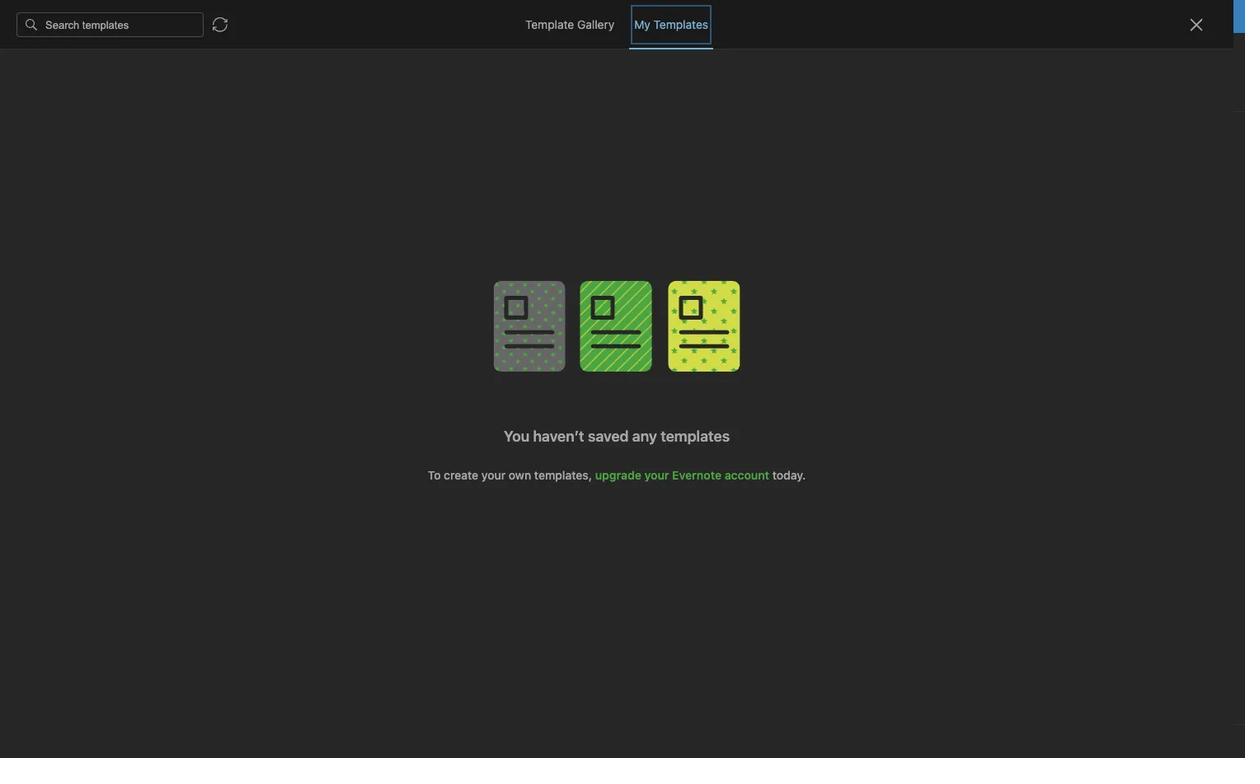 Task type: describe. For each thing, give the bounding box(es) containing it.
Note Editor text field
[[0, 0, 1246, 759]]

notebook
[[608, 46, 657, 59]]

you
[[1114, 46, 1132, 59]]

expand note image
[[524, 43, 544, 63]]

for
[[573, 9, 588, 23]]

free:
[[591, 9, 619, 23]]

across
[[654, 9, 689, 23]]

share button
[[1146, 40, 1206, 66]]

all
[[692, 9, 704, 23]]

evernote
[[471, 9, 519, 23]]



Task type: vqa. For each thing, say whether or not it's contained in the screenshot.
Only
yes



Task type: locate. For each thing, give the bounding box(es) containing it.
sync
[[625, 9, 651, 23]]

try
[[450, 9, 468, 23]]

Search text field
[[21, 48, 177, 78]]

share
[[1160, 46, 1192, 59]]

first notebook button
[[563, 41, 663, 64]]

personal
[[522, 9, 570, 23]]

devices.
[[734, 9, 778, 23]]

try evernote personal for free: sync across all your devices. cancel anytime.
[[450, 9, 866, 23]]

note window element
[[0, 0, 1246, 759]]

first
[[583, 46, 605, 59]]

anytime.
[[821, 9, 866, 23]]

first notebook
[[583, 46, 657, 59]]

your
[[707, 9, 731, 23]]

None search field
[[21, 48, 177, 78]]

only you
[[1089, 46, 1132, 59]]

only
[[1089, 46, 1111, 59]]

cancel
[[781, 9, 818, 23]]

settings image
[[168, 13, 188, 33]]



